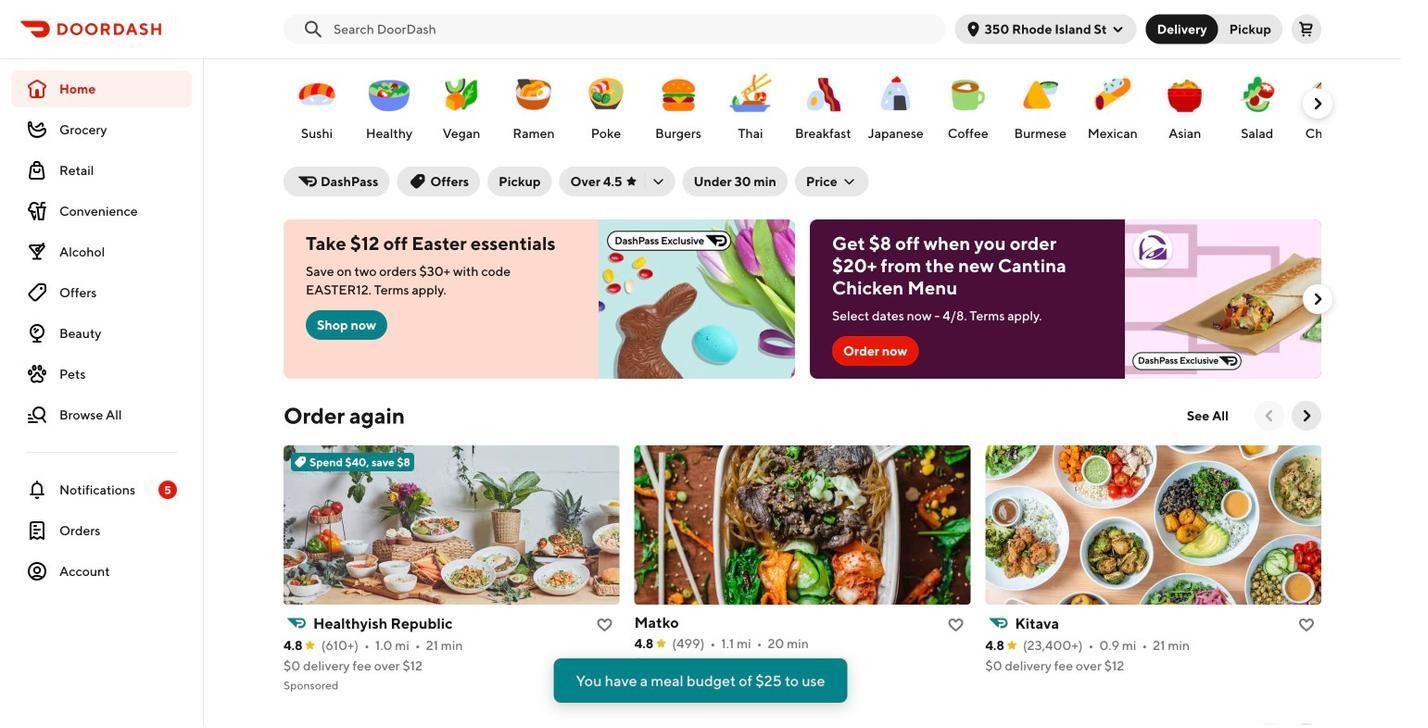 Task type: vqa. For each thing, say whether or not it's contained in the screenshot.
• for 1,400+ ratings •
no



Task type: describe. For each thing, give the bounding box(es) containing it.
2 vertical spatial next button of carousel image
[[1297, 407, 1316, 425]]

0 vertical spatial next button of carousel image
[[1308, 95, 1327, 113]]



Task type: locate. For each thing, give the bounding box(es) containing it.
0 items, open order cart image
[[1299, 22, 1314, 37]]

1 vertical spatial next button of carousel image
[[1308, 290, 1327, 309]]

Store search: begin typing to search for stores available on DoorDash text field
[[334, 20, 935, 38]]

None button
[[1146, 14, 1218, 44], [1207, 14, 1282, 44], [1146, 14, 1218, 44], [1207, 14, 1282, 44]]

toggle order method (delivery or pickup) option group
[[1146, 14, 1282, 44]]

previous button of carousel image
[[1260, 407, 1279, 425]]

next button of carousel image
[[1308, 95, 1327, 113], [1308, 290, 1327, 309], [1297, 407, 1316, 425]]



